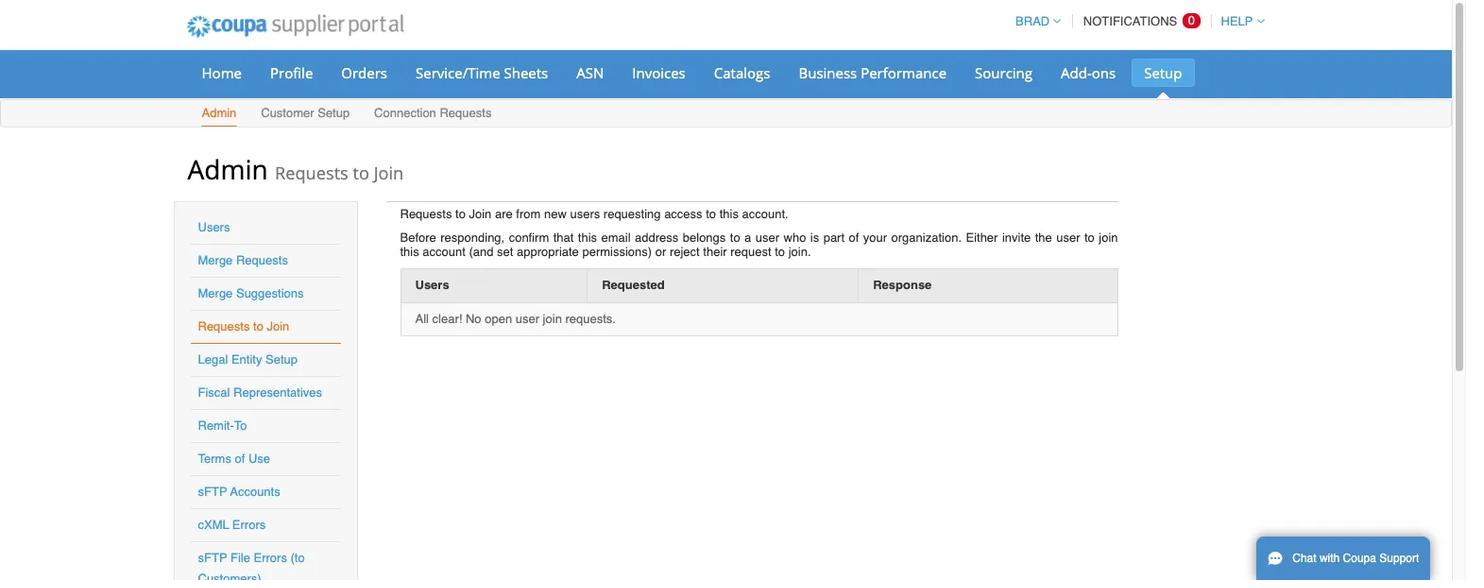 Task type: vqa. For each thing, say whether or not it's contained in the screenshot.
Welcome
no



Task type: describe. For each thing, give the bounding box(es) containing it.
1 horizontal spatial this
[[578, 231, 597, 245]]

(and
[[469, 245, 494, 259]]

invoices
[[633, 63, 686, 82]]

profile
[[270, 63, 313, 82]]

with
[[1320, 552, 1341, 565]]

add-
[[1061, 63, 1092, 82]]

terms
[[198, 452, 231, 466]]

orders link
[[329, 59, 400, 87]]

users link
[[198, 220, 230, 234]]

cxml errors
[[198, 518, 266, 532]]

terms of use link
[[198, 452, 270, 466]]

merge requests link
[[198, 253, 288, 267]]

connection requests link
[[373, 102, 493, 127]]

service/time sheets link
[[404, 59, 561, 87]]

requests for connection
[[440, 106, 492, 120]]

2 horizontal spatial user
[[1057, 231, 1081, 245]]

file
[[231, 551, 250, 565]]

requests up 'legal'
[[198, 319, 250, 334]]

requests for merge
[[236, 253, 288, 267]]

customer setup link
[[260, 102, 351, 127]]

to inside admin requests to join
[[353, 162, 369, 184]]

address
[[635, 231, 679, 245]]

errors inside sftp file errors (to customers)
[[254, 551, 287, 565]]

their
[[704, 245, 727, 259]]

chat with coupa support button
[[1257, 537, 1431, 580]]

email
[[602, 231, 631, 245]]

all clear! no open user join requests.
[[415, 312, 616, 326]]

sftp file errors (to customers) link
[[198, 551, 305, 580]]

1 vertical spatial join
[[543, 312, 562, 326]]

1 horizontal spatial users
[[415, 278, 450, 292]]

0 horizontal spatial user
[[516, 312, 540, 326]]

catalogs link
[[702, 59, 783, 87]]

customer
[[261, 106, 314, 120]]

2 horizontal spatial this
[[720, 207, 739, 221]]

either
[[966, 231, 999, 245]]

(to
[[291, 551, 305, 565]]

belongs
[[683, 231, 726, 245]]

home
[[202, 63, 242, 82]]

accounts
[[230, 485, 280, 499]]

remit-to
[[198, 419, 247, 433]]

sourcing
[[975, 63, 1033, 82]]

open
[[485, 312, 512, 326]]

new
[[544, 207, 567, 221]]

legal entity setup link
[[198, 353, 298, 367]]

connection requests
[[374, 106, 492, 120]]

2 vertical spatial setup
[[266, 353, 298, 367]]

sheets
[[504, 63, 548, 82]]

chat with coupa support
[[1293, 552, 1420, 565]]

from
[[516, 207, 541, 221]]

service/time
[[416, 63, 501, 82]]

sftp for sftp file errors (to customers)
[[198, 551, 227, 565]]

merge for merge suggestions
[[198, 286, 233, 301]]

suggestions
[[236, 286, 304, 301]]

sourcing link
[[963, 59, 1045, 87]]

all
[[415, 312, 429, 326]]

are
[[495, 207, 513, 221]]

requests to join
[[198, 319, 290, 334]]

sftp accounts link
[[198, 485, 280, 499]]

merge for merge requests
[[198, 253, 233, 267]]

customer setup
[[261, 106, 350, 120]]

join inside requests to join are from new users requesting access to this account. before responding, confirm that this email address belongs to a user who is part of your organization. either invite the user to join this account (and set appropriate permissions) or reject their request to join.
[[1099, 231, 1119, 245]]

account.
[[742, 207, 789, 221]]

join inside admin requests to join
[[374, 162, 404, 184]]

account
[[423, 245, 466, 259]]

legal
[[198, 353, 228, 367]]

business
[[799, 63, 858, 82]]

invite
[[1003, 231, 1031, 245]]

notifications 0
[[1084, 13, 1196, 28]]

sftp file errors (to customers)
[[198, 551, 305, 580]]

terms of use
[[198, 452, 270, 466]]

ons
[[1092, 63, 1116, 82]]

support
[[1380, 552, 1420, 565]]

add-ons link
[[1049, 59, 1129, 87]]

join.
[[789, 245, 811, 259]]

access
[[665, 207, 703, 221]]

merge suggestions
[[198, 286, 304, 301]]

notifications
[[1084, 14, 1178, 28]]

admin link
[[201, 102, 238, 127]]

brad
[[1016, 14, 1050, 28]]



Task type: locate. For each thing, give the bounding box(es) containing it.
chat
[[1293, 552, 1317, 565]]

users down account
[[415, 278, 450, 292]]

before
[[400, 231, 437, 245]]

no
[[466, 312, 482, 326]]

request
[[731, 245, 772, 259]]

of right part
[[849, 231, 860, 245]]

join for requests to join
[[267, 319, 290, 334]]

remit-to link
[[198, 419, 247, 433]]

1 horizontal spatial user
[[756, 231, 780, 245]]

service/time sheets
[[416, 63, 548, 82]]

0 horizontal spatial users
[[198, 220, 230, 234]]

2 sftp from the top
[[198, 551, 227, 565]]

set
[[497, 245, 514, 259]]

to
[[353, 162, 369, 184], [456, 207, 466, 221], [706, 207, 717, 221], [730, 231, 741, 245], [1085, 231, 1095, 245], [775, 245, 786, 259], [253, 319, 264, 334]]

0 vertical spatial sftp
[[198, 485, 227, 499]]

sftp for sftp accounts
[[198, 485, 227, 499]]

of inside requests to join are from new users requesting access to this account. before responding, confirm that this email address belongs to a user who is part of your organization. either invite the user to join this account (and set appropriate permissions) or reject their request to join.
[[849, 231, 860, 245]]

asn
[[577, 63, 604, 82]]

join right the
[[1099, 231, 1119, 245]]

0 vertical spatial setup
[[1145, 63, 1183, 82]]

appropriate
[[517, 245, 579, 259]]

cxml errors link
[[198, 518, 266, 532]]

coupa
[[1344, 552, 1377, 565]]

setup
[[1145, 63, 1183, 82], [318, 106, 350, 120], [266, 353, 298, 367]]

requests up suggestions
[[236, 253, 288, 267]]

merge suggestions link
[[198, 286, 304, 301]]

sftp inside sftp file errors (to customers)
[[198, 551, 227, 565]]

errors left (to
[[254, 551, 287, 565]]

responding,
[[441, 231, 505, 245]]

0 vertical spatial join
[[374, 162, 404, 184]]

navigation containing notifications 0
[[1008, 3, 1265, 40]]

1 vertical spatial merge
[[198, 286, 233, 301]]

0 vertical spatial errors
[[232, 518, 266, 532]]

part
[[824, 231, 845, 245]]

remit-
[[198, 419, 234, 433]]

help link
[[1213, 14, 1265, 28]]

join left requests.
[[543, 312, 562, 326]]

join down connection
[[374, 162, 404, 184]]

admin requests to join
[[188, 151, 404, 187]]

requesting
[[604, 207, 661, 221]]

errors
[[232, 518, 266, 532], [254, 551, 287, 565]]

join
[[1099, 231, 1119, 245], [543, 312, 562, 326]]

1 sftp from the top
[[198, 485, 227, 499]]

admin inside admin link
[[202, 106, 237, 120]]

0 vertical spatial users
[[198, 220, 230, 234]]

user right a
[[756, 231, 780, 245]]

connection
[[374, 106, 437, 120]]

setup link
[[1133, 59, 1195, 87]]

legal entity setup
[[198, 353, 298, 367]]

home link
[[190, 59, 254, 87]]

merge down users link
[[198, 253, 233, 267]]

who
[[784, 231, 807, 245]]

1 vertical spatial errors
[[254, 551, 287, 565]]

1 vertical spatial admin
[[188, 151, 268, 187]]

requests inside admin requests to join
[[275, 162, 349, 184]]

1 vertical spatial users
[[415, 278, 450, 292]]

0 vertical spatial join
[[1099, 231, 1119, 245]]

1 vertical spatial setup
[[318, 106, 350, 120]]

1 vertical spatial of
[[235, 452, 245, 466]]

users up merge requests
[[198, 220, 230, 234]]

requested
[[602, 278, 665, 292]]

fiscal representatives
[[198, 386, 322, 400]]

user right the
[[1057, 231, 1081, 245]]

requests.
[[566, 312, 616, 326]]

admin
[[202, 106, 237, 120], [188, 151, 268, 187]]

merge down merge requests
[[198, 286, 233, 301]]

1 vertical spatial join
[[469, 207, 492, 221]]

0 horizontal spatial join
[[267, 319, 290, 334]]

setup up representatives
[[266, 353, 298, 367]]

1 horizontal spatial join
[[374, 162, 404, 184]]

asn link
[[565, 59, 617, 87]]

admin for admin requests to join
[[188, 151, 268, 187]]

join inside requests to join are from new users requesting access to this account. before responding, confirm that this email address belongs to a user who is part of your organization. either invite the user to join this account (and set appropriate permissions) or reject their request to join.
[[469, 207, 492, 221]]

business performance
[[799, 63, 947, 82]]

0 horizontal spatial join
[[543, 312, 562, 326]]

use
[[249, 452, 270, 466]]

representatives
[[234, 386, 322, 400]]

navigation
[[1008, 3, 1265, 40]]

entity
[[231, 353, 262, 367]]

setup right customer
[[318, 106, 350, 120]]

to
[[234, 419, 247, 433]]

errors down accounts
[[232, 518, 266, 532]]

reject
[[670, 245, 700, 259]]

this up belongs
[[720, 207, 739, 221]]

2 vertical spatial join
[[267, 319, 290, 334]]

permissions)
[[583, 245, 652, 259]]

1 horizontal spatial of
[[849, 231, 860, 245]]

2 merge from the top
[[198, 286, 233, 301]]

a
[[745, 231, 752, 245]]

this down "users"
[[578, 231, 597, 245]]

join for requests to join are from new users requesting access to this account. before responding, confirm that this email address belongs to a user who is part of your organization. either invite the user to join this account (and set appropriate permissions) or reject their request to join.
[[469, 207, 492, 221]]

user
[[756, 231, 780, 245], [1057, 231, 1081, 245], [516, 312, 540, 326]]

1 horizontal spatial join
[[1099, 231, 1119, 245]]

cxml
[[198, 518, 229, 532]]

sftp up "customers)"
[[198, 551, 227, 565]]

requests down customer setup link
[[275, 162, 349, 184]]

this left account
[[400, 245, 419, 259]]

of left use
[[235, 452, 245, 466]]

fiscal
[[198, 386, 230, 400]]

sftp accounts
[[198, 485, 280, 499]]

join
[[374, 162, 404, 184], [469, 207, 492, 221], [267, 319, 290, 334]]

1 merge from the top
[[198, 253, 233, 267]]

requests down the service/time
[[440, 106, 492, 120]]

merge requests
[[198, 253, 288, 267]]

help
[[1222, 14, 1254, 28]]

0 horizontal spatial this
[[400, 245, 419, 259]]

brad link
[[1008, 14, 1062, 28]]

1 horizontal spatial setup
[[318, 106, 350, 120]]

or
[[656, 245, 667, 259]]

clear!
[[432, 312, 463, 326]]

0 vertical spatial admin
[[202, 106, 237, 120]]

requests to join link
[[198, 319, 290, 334]]

2 horizontal spatial join
[[469, 207, 492, 221]]

0 vertical spatial of
[[849, 231, 860, 245]]

join left are
[[469, 207, 492, 221]]

user right open in the bottom of the page
[[516, 312, 540, 326]]

response
[[874, 278, 932, 292]]

business performance link
[[787, 59, 959, 87]]

coupa supplier portal image
[[173, 3, 417, 50]]

2 horizontal spatial setup
[[1145, 63, 1183, 82]]

0 horizontal spatial of
[[235, 452, 245, 466]]

join down suggestions
[[267, 319, 290, 334]]

add-ons
[[1061, 63, 1116, 82]]

requests
[[440, 106, 492, 120], [275, 162, 349, 184], [400, 207, 452, 221], [236, 253, 288, 267], [198, 319, 250, 334]]

admin down admin link
[[188, 151, 268, 187]]

your
[[864, 231, 888, 245]]

requests up before on the top left of the page
[[400, 207, 452, 221]]

sftp up the cxml
[[198, 485, 227, 499]]

admin down home
[[202, 106, 237, 120]]

0
[[1189, 13, 1196, 27]]

merge
[[198, 253, 233, 267], [198, 286, 233, 301]]

invoices link
[[620, 59, 698, 87]]

admin for admin
[[202, 106, 237, 120]]

confirm
[[509, 231, 549, 245]]

the
[[1036, 231, 1053, 245]]

this
[[720, 207, 739, 221], [578, 231, 597, 245], [400, 245, 419, 259]]

setup down notifications 0
[[1145, 63, 1183, 82]]

requests inside requests to join are from new users requesting access to this account. before responding, confirm that this email address belongs to a user who is part of your organization. either invite the user to join this account (and set appropriate permissions) or reject their request to join.
[[400, 207, 452, 221]]

orders
[[342, 63, 388, 82]]

requests for admin
[[275, 162, 349, 184]]

1 vertical spatial sftp
[[198, 551, 227, 565]]

requests inside "connection requests" link
[[440, 106, 492, 120]]

fiscal representatives link
[[198, 386, 322, 400]]

0 vertical spatial merge
[[198, 253, 233, 267]]

performance
[[861, 63, 947, 82]]

0 horizontal spatial setup
[[266, 353, 298, 367]]

is
[[811, 231, 820, 245]]

organization.
[[892, 231, 962, 245]]

catalogs
[[714, 63, 771, 82]]



